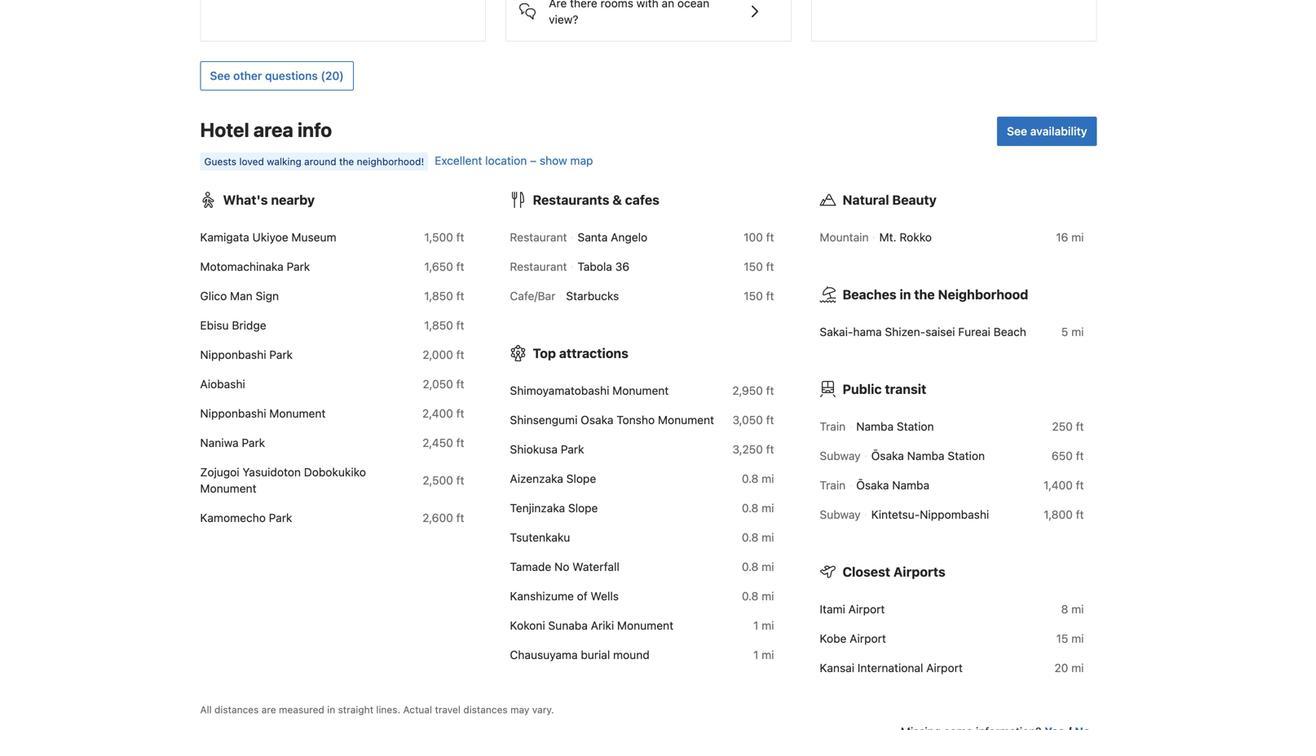 Task type: locate. For each thing, give the bounding box(es) containing it.
excellent
[[435, 154, 482, 167]]

2 150 from the top
[[744, 289, 763, 303]]

3 0.8 mi from the top
[[742, 531, 775, 544]]

tamade
[[510, 560, 552, 574]]

8
[[1062, 602, 1069, 616]]

0.8 for tamade no waterfall
[[742, 560, 759, 574]]

1,850 ft down 1,650 ft
[[424, 289, 465, 303]]

namba station
[[857, 420, 934, 433]]

1 nipponbashi from the top
[[200, 348, 266, 361]]

1,850 ft for glico man sign
[[424, 289, 465, 303]]

0 vertical spatial 1,850
[[424, 289, 453, 303]]

0 vertical spatial namba
[[857, 420, 894, 433]]

mi for kanshizume
[[762, 589, 775, 603]]

2,450
[[423, 436, 453, 450]]

0 vertical spatial restaurant
[[510, 231, 567, 244]]

subway for ōsaka namba station
[[820, 449, 861, 463]]

station up nippombashi
[[948, 449, 985, 463]]

see left availability
[[1007, 124, 1028, 138]]

see inside see availability button
[[1007, 124, 1028, 138]]

see
[[210, 69, 230, 82], [1007, 124, 1028, 138]]

restaurants
[[533, 192, 610, 208]]

see inside see other questions (20) button
[[210, 69, 230, 82]]

monument right tonsho
[[658, 413, 715, 427]]

see for see availability
[[1007, 124, 1028, 138]]

2,600 ft
[[423, 511, 465, 525]]

kobe
[[820, 632, 847, 645]]

santa
[[578, 231, 608, 244]]

hotel area info
[[200, 118, 332, 141]]

kamigata
[[200, 231, 249, 244]]

rokko
[[900, 231, 932, 244]]

1,500
[[425, 231, 453, 244]]

1 vertical spatial nipponbashi
[[200, 407, 266, 420]]

park for naniwa park
[[242, 436, 265, 450]]

sign
[[256, 289, 279, 303]]

mi for kokoni
[[762, 619, 775, 632]]

2 1,850 from the top
[[424, 319, 453, 332]]

650
[[1052, 449, 1073, 463]]

shinsengumi osaka tonsho monument
[[510, 413, 715, 427]]

2 subway from the top
[[820, 508, 861, 521]]

1 vertical spatial 150 ft
[[744, 289, 775, 303]]

natural beauty
[[843, 192, 937, 208]]

lines.
[[376, 704, 401, 715]]

slope
[[567, 472, 596, 485], [568, 501, 598, 515]]

1 mi for chausuyama burial mound
[[754, 648, 775, 662]]

slope up tenjinzaka slope
[[567, 472, 596, 485]]

4 0.8 from the top
[[742, 560, 759, 574]]

straight
[[338, 704, 374, 715]]

namba down namba station
[[908, 449, 945, 463]]

16 mi
[[1057, 231, 1084, 244]]

train down public
[[820, 420, 846, 433]]

namba for ōsaka namba
[[893, 478, 930, 492]]

1,850 ft up the 2,000 ft
[[424, 319, 465, 332]]

1 vertical spatial ōsaka
[[857, 478, 890, 492]]

monument up mound
[[617, 619, 674, 632]]

5 0.8 mi from the top
[[742, 589, 775, 603]]

nipponbashi down 'ebisu bridge'
[[200, 348, 266, 361]]

1,850 up 2,000
[[424, 319, 453, 332]]

0 horizontal spatial distances
[[215, 704, 259, 715]]

1,850 for glico man sign
[[424, 289, 453, 303]]

150
[[744, 260, 763, 273], [744, 289, 763, 303]]

0.8 mi for tenjinzaka slope
[[742, 501, 775, 515]]

airport down itami airport
[[850, 632, 887, 645]]

no
[[555, 560, 570, 574]]

1 vertical spatial 1 mi
[[754, 648, 775, 662]]

airport for itami airport
[[849, 602, 885, 616]]

1 horizontal spatial station
[[948, 449, 985, 463]]

0 vertical spatial train
[[820, 420, 846, 433]]

monument inside zojugoi yasuidoton dobokukiko monument
[[200, 482, 257, 495]]

0 vertical spatial 1 mi
[[754, 619, 775, 632]]

0.8 for aizenzaka slope
[[742, 472, 759, 485]]

2 vertical spatial airport
[[927, 661, 963, 675]]

2 train from the top
[[820, 478, 846, 492]]

restaurant for tabola 36
[[510, 260, 567, 273]]

4 0.8 mi from the top
[[742, 560, 775, 574]]

subway
[[820, 449, 861, 463], [820, 508, 861, 521]]

distances right all
[[215, 704, 259, 715]]

2 nipponbashi from the top
[[200, 407, 266, 420]]

cafes
[[625, 192, 660, 208]]

namba down the "public transit"
[[857, 420, 894, 433]]

ariki
[[591, 619, 614, 632]]

the
[[339, 156, 354, 167], [915, 287, 935, 302]]

airport right international
[[927, 661, 963, 675]]

shimoyamatobashi
[[510, 384, 610, 397]]

naniwa park
[[200, 436, 265, 450]]

650 ft
[[1052, 449, 1084, 463]]

slope down aizenzaka slope
[[568, 501, 598, 515]]

1 vertical spatial namba
[[908, 449, 945, 463]]

mi
[[1072, 231, 1084, 244], [1072, 325, 1084, 339], [762, 472, 775, 485], [762, 501, 775, 515], [762, 531, 775, 544], [762, 560, 775, 574], [762, 589, 775, 603], [1072, 602, 1084, 616], [762, 619, 775, 632], [1072, 632, 1084, 645], [762, 648, 775, 662], [1072, 661, 1084, 675]]

1 vertical spatial in
[[327, 704, 335, 715]]

1
[[754, 619, 759, 632], [754, 648, 759, 662]]

train for ōsaka namba
[[820, 478, 846, 492]]

ft
[[457, 231, 465, 244], [766, 231, 775, 244], [457, 260, 465, 273], [766, 260, 775, 273], [457, 289, 465, 303], [766, 289, 775, 303], [457, 319, 465, 332], [457, 348, 465, 361], [457, 377, 465, 391], [766, 384, 775, 397], [457, 407, 465, 420], [766, 413, 775, 427], [1076, 420, 1084, 433], [457, 436, 465, 450], [766, 443, 775, 456], [1076, 449, 1084, 463], [457, 474, 465, 487], [1076, 478, 1084, 492], [1076, 508, 1084, 521], [457, 511, 465, 525]]

nipponbashi up naniwa park
[[200, 407, 266, 420]]

beaches in the neighborhood
[[843, 287, 1029, 302]]

0 vertical spatial the
[[339, 156, 354, 167]]

in left straight
[[327, 704, 335, 715]]

mi for kobe
[[1072, 632, 1084, 645]]

ōsaka for ōsaka namba
[[857, 478, 890, 492]]

2,500 ft
[[423, 474, 465, 487]]

1,850 down '1,650'
[[424, 289, 453, 303]]

train left ōsaka namba
[[820, 478, 846, 492]]

1 1 mi from the top
[[754, 619, 775, 632]]

1 0.8 mi from the top
[[742, 472, 775, 485]]

1 vertical spatial slope
[[568, 501, 598, 515]]

2 1 mi from the top
[[754, 648, 775, 662]]

see availability button
[[998, 117, 1098, 146]]

ōsaka up ōsaka namba
[[872, 449, 905, 463]]

0 vertical spatial 1,850 ft
[[424, 289, 465, 303]]

park down zojugoi yasuidoton dobokukiko monument
[[269, 511, 292, 525]]

–
[[530, 154, 537, 167]]

1 for chausuyama burial mound
[[754, 648, 759, 662]]

nipponbashi for nipponbashi park
[[200, 348, 266, 361]]

0 vertical spatial slope
[[567, 472, 596, 485]]

1 horizontal spatial see
[[1007, 124, 1028, 138]]

airport
[[849, 602, 885, 616], [850, 632, 887, 645], [927, 661, 963, 675]]

distances
[[215, 704, 259, 715], [464, 704, 508, 715]]

namba
[[857, 420, 894, 433], [908, 449, 945, 463], [893, 478, 930, 492]]

0 vertical spatial 150
[[744, 260, 763, 273]]

1 mi left the kansai
[[754, 648, 775, 662]]

20
[[1055, 661, 1069, 675]]

1 vertical spatial train
[[820, 478, 846, 492]]

1 vertical spatial 1
[[754, 648, 759, 662]]

kobe airport
[[820, 632, 887, 645]]

beaches
[[843, 287, 897, 302]]

motomachinaka
[[200, 260, 284, 273]]

neighborhood!
[[357, 156, 424, 167]]

0 vertical spatial 150 ft
[[744, 260, 775, 273]]

3,250
[[733, 443, 763, 456]]

the right around
[[339, 156, 354, 167]]

2 1,850 ft from the top
[[424, 319, 465, 332]]

1 vertical spatial the
[[915, 287, 935, 302]]

2 1 from the top
[[754, 648, 759, 662]]

0 vertical spatial see
[[210, 69, 230, 82]]

airport up 'kobe airport'
[[849, 602, 885, 616]]

in
[[900, 287, 912, 302], [327, 704, 335, 715]]

1 vertical spatial restaurant
[[510, 260, 567, 273]]

1 vertical spatial subway
[[820, 508, 861, 521]]

1 restaurant from the top
[[510, 231, 567, 244]]

0 vertical spatial nipponbashi
[[200, 348, 266, 361]]

0 vertical spatial subway
[[820, 449, 861, 463]]

bridge
[[232, 319, 266, 332]]

monument down "zojugoi"
[[200, 482, 257, 495]]

5 0.8 from the top
[[742, 589, 759, 603]]

subway left kintetsu-
[[820, 508, 861, 521]]

closest airports
[[843, 564, 946, 580]]

station up ōsaka namba station
[[897, 420, 934, 433]]

fureai
[[959, 325, 991, 339]]

2,450 ft
[[423, 436, 465, 450]]

measured
[[279, 704, 325, 715]]

2 0.8 from the top
[[742, 501, 759, 515]]

namba for ōsaka namba station
[[908, 449, 945, 463]]

show
[[540, 154, 567, 167]]

the up sakai-hama shizen-saisei fureai beach
[[915, 287, 935, 302]]

may
[[511, 704, 530, 715]]

1 0.8 from the top
[[742, 472, 759, 485]]

0 horizontal spatial in
[[327, 704, 335, 715]]

ōsaka for ōsaka namba station
[[872, 449, 905, 463]]

0 vertical spatial 1
[[754, 619, 759, 632]]

kanshizume
[[510, 589, 574, 603]]

1 horizontal spatial distances
[[464, 704, 508, 715]]

100
[[744, 231, 763, 244]]

0.8
[[742, 472, 759, 485], [742, 501, 759, 515], [742, 531, 759, 544], [742, 560, 759, 574], [742, 589, 759, 603]]

restaurant down restaurants
[[510, 231, 567, 244]]

150 for starbucks
[[744, 289, 763, 303]]

burial
[[581, 648, 610, 662]]

mi for tamade
[[762, 560, 775, 574]]

beauty
[[893, 192, 937, 208]]

see for see other questions (20)
[[210, 69, 230, 82]]

2,950
[[733, 384, 763, 397]]

2,500
[[423, 474, 453, 487]]

restaurant
[[510, 231, 567, 244], [510, 260, 567, 273]]

1 150 ft from the top
[[744, 260, 775, 273]]

mi for sakai-
[[1072, 325, 1084, 339]]

0 vertical spatial ōsaka
[[872, 449, 905, 463]]

3 0.8 from the top
[[742, 531, 759, 544]]

1 horizontal spatial in
[[900, 287, 912, 302]]

2 150 ft from the top
[[744, 289, 775, 303]]

1 vertical spatial 1,850 ft
[[424, 319, 465, 332]]

slope for tenjinzaka slope
[[568, 501, 598, 515]]

2,000 ft
[[423, 348, 465, 361]]

park down museum
[[287, 260, 310, 273]]

1 vertical spatial airport
[[850, 632, 887, 645]]

chausuyama burial mound
[[510, 648, 650, 662]]

zojugoi yasuidoton dobokukiko monument
[[200, 465, 366, 495]]

park down sign
[[269, 348, 293, 361]]

mi for tenjinzaka
[[762, 501, 775, 515]]

travel
[[435, 704, 461, 715]]

of
[[577, 589, 588, 603]]

in right beaches
[[900, 287, 912, 302]]

walking
[[267, 156, 302, 167]]

top
[[533, 346, 556, 361]]

restaurant up cafe/bar
[[510, 260, 567, 273]]

0 horizontal spatial see
[[210, 69, 230, 82]]

1 1,850 from the top
[[424, 289, 453, 303]]

1,400 ft
[[1044, 478, 1084, 492]]

1,850 for ebisu bridge
[[424, 319, 453, 332]]

glico
[[200, 289, 227, 303]]

0.8 mi for aizenzaka slope
[[742, 472, 775, 485]]

park up aizenzaka slope
[[561, 443, 584, 456]]

1 1,850 ft from the top
[[424, 289, 465, 303]]

see left other
[[210, 69, 230, 82]]

1 vertical spatial 150
[[744, 289, 763, 303]]

0 vertical spatial airport
[[849, 602, 885, 616]]

1 mi left "kobe"
[[754, 619, 775, 632]]

2 vertical spatial namba
[[893, 478, 930, 492]]

1 1 from the top
[[754, 619, 759, 632]]

namba up kintetsu-
[[893, 478, 930, 492]]

1 vertical spatial 1,850
[[424, 319, 453, 332]]

2 restaurant from the top
[[510, 260, 567, 273]]

ōsaka up kintetsu-
[[857, 478, 890, 492]]

park for kamomecho park
[[269, 511, 292, 525]]

subway up ōsaka namba
[[820, 449, 861, 463]]

0 vertical spatial station
[[897, 420, 934, 433]]

2 0.8 mi from the top
[[742, 501, 775, 515]]

250 ft
[[1053, 420, 1084, 433]]

distances left the 'may'
[[464, 704, 508, 715]]

see availability
[[1007, 124, 1088, 138]]

1 vertical spatial see
[[1007, 124, 1028, 138]]

5 mi
[[1062, 325, 1084, 339]]

1 150 from the top
[[744, 260, 763, 273]]

park down nipponbashi monument
[[242, 436, 265, 450]]

kanshizume of wells
[[510, 589, 619, 603]]

1 train from the top
[[820, 420, 846, 433]]

1 subway from the top
[[820, 449, 861, 463]]



Task type: describe. For each thing, give the bounding box(es) containing it.
there
[[570, 0, 598, 10]]

an
[[662, 0, 675, 10]]

shinsengumi
[[510, 413, 578, 427]]

map
[[571, 154, 593, 167]]

itami airport
[[820, 602, 885, 616]]

mt.
[[880, 231, 897, 244]]

150 ft for tabola 36
[[744, 260, 775, 273]]

1,850 ft for ebisu bridge
[[424, 319, 465, 332]]

around
[[304, 156, 337, 167]]

beach
[[994, 325, 1027, 339]]

0.8 mi for kanshizume of wells
[[742, 589, 775, 603]]

ocean
[[678, 0, 710, 10]]

loved
[[239, 156, 264, 167]]

rooms
[[601, 0, 634, 10]]

1 vertical spatial station
[[948, 449, 985, 463]]

attractions
[[559, 346, 629, 361]]

(20)
[[321, 69, 344, 82]]

150 for tabola 36
[[744, 260, 763, 273]]

2 distances from the left
[[464, 704, 508, 715]]

kamomecho park
[[200, 511, 292, 525]]

natural
[[843, 192, 890, 208]]

park for nipponbashi park
[[269, 348, 293, 361]]

kokoni
[[510, 619, 545, 632]]

subway for kintetsu-nippombashi
[[820, 508, 861, 521]]

transit
[[885, 381, 927, 397]]

monument for ariki
[[617, 619, 674, 632]]

0.8 for kanshizume of wells
[[742, 589, 759, 603]]

vary.
[[532, 704, 554, 715]]

monument for dobokukiko
[[200, 482, 257, 495]]

actual
[[403, 704, 432, 715]]

museum
[[292, 231, 337, 244]]

view?
[[549, 13, 579, 26]]

ebisu bridge
[[200, 319, 266, 332]]

excellent location – show map link
[[435, 154, 593, 167]]

8 mi
[[1062, 602, 1084, 616]]

1 mi for kokoni sunaba ariki monument
[[754, 619, 775, 632]]

man
[[230, 289, 253, 303]]

guests loved walking around the neighborhood!
[[204, 156, 424, 167]]

1 distances from the left
[[215, 704, 259, 715]]

hama
[[854, 325, 882, 339]]

mi for itami
[[1072, 602, 1084, 616]]

sakai-hama shizen-saisei fureai beach
[[820, 325, 1027, 339]]

chausuyama
[[510, 648, 578, 662]]

park for shiokusa park
[[561, 443, 584, 456]]

0 horizontal spatial station
[[897, 420, 934, 433]]

tenjinzaka
[[510, 501, 565, 515]]

shiokusa
[[510, 443, 558, 456]]

public transit
[[843, 381, 927, 397]]

3,050 ft
[[733, 413, 775, 427]]

excellent location – show map
[[435, 154, 593, 167]]

waterfall
[[573, 560, 620, 574]]

are there rooms with an ocean view? button
[[520, 0, 778, 28]]

&
[[613, 192, 622, 208]]

0 vertical spatial in
[[900, 287, 912, 302]]

slope for aizenzaka slope
[[567, 472, 596, 485]]

1 horizontal spatial the
[[915, 287, 935, 302]]

motomachinaka park
[[200, 260, 310, 273]]

2,400 ft
[[423, 407, 465, 420]]

mt. rokko
[[880, 231, 932, 244]]

tonsho
[[617, 413, 655, 427]]

guests
[[204, 156, 237, 167]]

mound
[[613, 648, 650, 662]]

1,400
[[1044, 478, 1073, 492]]

36
[[616, 260, 630, 273]]

0.8 mi for tamade no waterfall
[[742, 560, 775, 574]]

mi for chausuyama
[[762, 648, 775, 662]]

what's nearby
[[223, 192, 315, 208]]

tabola
[[578, 260, 613, 273]]

are
[[549, 0, 567, 10]]

0.8 for tenjinzaka slope
[[742, 501, 759, 515]]

1 for kokoni sunaba ariki monument
[[754, 619, 759, 632]]

nipponbashi for nipponbashi monument
[[200, 407, 266, 420]]

aizenzaka slope
[[510, 472, 596, 485]]

2,950 ft
[[733, 384, 775, 397]]

mi for aizenzaka
[[762, 472, 775, 485]]

saisei
[[926, 325, 956, 339]]

see other questions (20) button
[[200, 61, 354, 91]]

3,050
[[733, 413, 763, 427]]

1,500 ft
[[425, 231, 465, 244]]

2,050
[[423, 377, 453, 391]]

restaurant for santa angelo
[[510, 231, 567, 244]]

public
[[843, 381, 882, 397]]

tenjinzaka slope
[[510, 501, 598, 515]]

2,400
[[423, 407, 453, 420]]

ōsaka namba
[[857, 478, 930, 492]]

1,650
[[425, 260, 453, 273]]

santa angelo
[[578, 231, 648, 244]]

angelo
[[611, 231, 648, 244]]

monument for tonsho
[[658, 413, 715, 427]]

15
[[1057, 632, 1069, 645]]

restaurants & cafes
[[533, 192, 660, 208]]

other
[[233, 69, 262, 82]]

mountain
[[820, 231, 869, 244]]

park for motomachinaka park
[[287, 260, 310, 273]]

tamade no waterfall
[[510, 560, 620, 574]]

shizen-
[[885, 325, 926, 339]]

0.8 for tsutenkaku
[[742, 531, 759, 544]]

1,650 ft
[[425, 260, 465, 273]]

kansai international airport
[[820, 661, 963, 675]]

starbucks
[[566, 289, 619, 303]]

mi for kansai
[[1072, 661, 1084, 675]]

0.8 mi for tsutenkaku
[[742, 531, 775, 544]]

monument up yasuidoton
[[269, 407, 326, 420]]

monument up tonsho
[[613, 384, 669, 397]]

nippombashi
[[920, 508, 990, 521]]

availability
[[1031, 124, 1088, 138]]

150 ft for starbucks
[[744, 289, 775, 303]]

airport for kobe airport
[[850, 632, 887, 645]]

cafe/bar
[[510, 289, 556, 303]]

all distances are measured in straight lines. actual travel distances may vary.
[[200, 704, 554, 715]]

train for namba station
[[820, 420, 846, 433]]

aizenzaka
[[510, 472, 564, 485]]

area
[[254, 118, 294, 141]]

0 horizontal spatial the
[[339, 156, 354, 167]]

glico man sign
[[200, 289, 279, 303]]

kansai
[[820, 661, 855, 675]]

wells
[[591, 589, 619, 603]]

zojugoi
[[200, 465, 240, 479]]

2,000
[[423, 348, 453, 361]]

tabola 36
[[578, 260, 630, 273]]



Task type: vqa. For each thing, say whether or not it's contained in the screenshot.
topmost 1,850
yes



